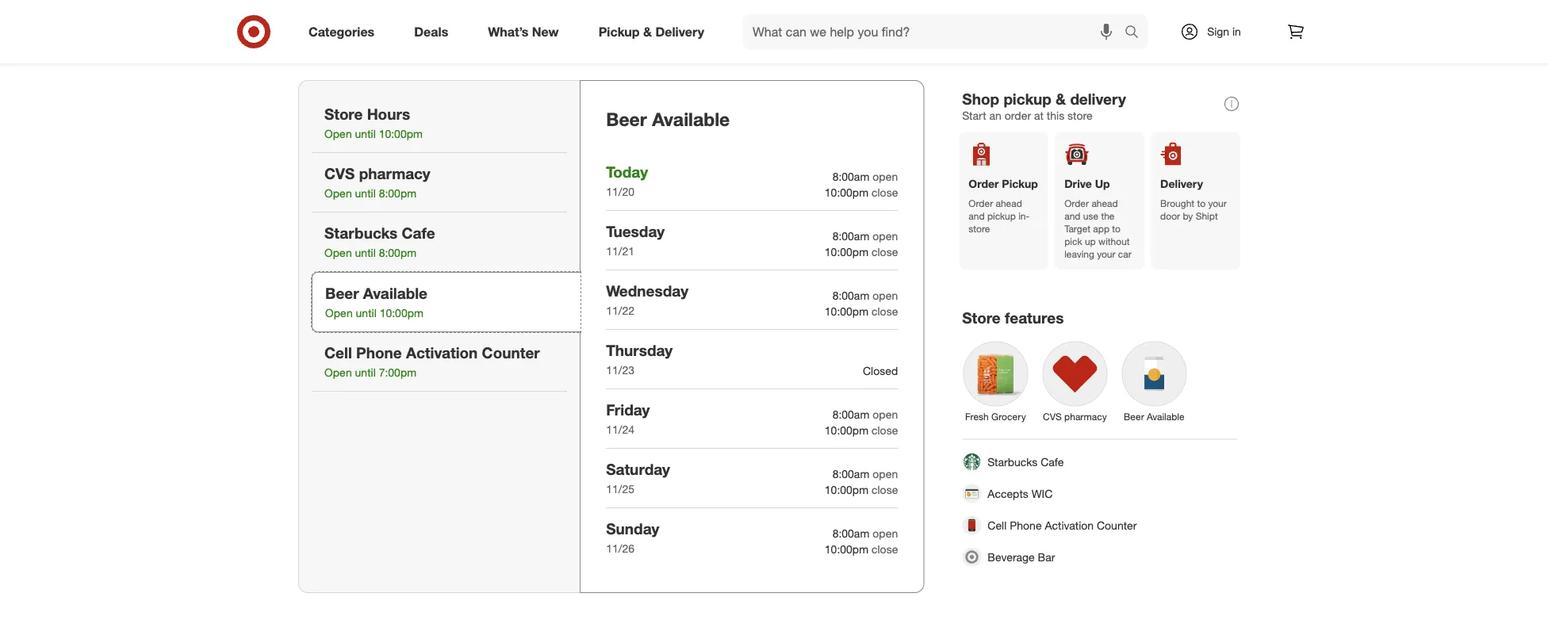 Task type: describe. For each thing, give the bounding box(es) containing it.
sunday
[[606, 519, 659, 538]]

delivery brought to your door by shipt
[[1160, 177, 1227, 222]]

categories link
[[295, 14, 394, 49]]

saturday
[[606, 460, 670, 478]]

What can we help you find? suggestions appear below search field
[[743, 14, 1129, 49]]

deals link
[[401, 14, 468, 49]]

what's new link
[[474, 14, 579, 49]]

fresh grocery
[[965, 410, 1026, 422]]

open for store hours
[[324, 127, 352, 141]]

wednesday
[[606, 281, 688, 300]]

close for saturday
[[872, 483, 898, 497]]

10:00pm for tuesday
[[825, 245, 869, 259]]

beer inside beer available open until 10:00pm
[[325, 284, 359, 302]]

sign in link
[[1167, 14, 1266, 49]]

beer available link
[[1115, 334, 1194, 426]]

fresh
[[965, 410, 989, 422]]

8:00am open 10:00pm close for today
[[825, 170, 898, 199]]

what's
[[488, 24, 529, 39]]

cafe for starbucks cafe
[[1041, 455, 1064, 469]]

11/23
[[606, 363, 634, 377]]

8:00am for tuesday
[[832, 229, 870, 243]]

10:00pm inside the store hours open until 10:00pm
[[379, 127, 423, 141]]

today
[[606, 163, 648, 181]]

cvs pharmacy
[[1043, 410, 1107, 422]]

sunday 11/26
[[606, 519, 659, 556]]

fresh grocery link
[[956, 334, 1035, 426]]

cvs pharmacy open until 8:00pm
[[324, 164, 430, 200]]

10:00pm for sunday
[[825, 542, 869, 556]]

beer inside "link"
[[1124, 410, 1144, 422]]

drive up order ahead and use the target app to pick up without leaving your car
[[1065, 177, 1132, 260]]

to inside delivery brought to your door by shipt
[[1197, 197, 1206, 209]]

saturday 11/25
[[606, 460, 670, 496]]

thursday
[[606, 341, 673, 359]]

activation for cell phone activation counter open until 7:00pm
[[406, 343, 478, 362]]

counter for cell phone activation counter open until 7:00pm
[[482, 343, 540, 362]]

shipt
[[1196, 210, 1218, 222]]

close for sunday
[[872, 542, 898, 556]]

beer available open until 10:00pm
[[325, 284, 427, 320]]

hours
[[367, 105, 410, 123]]

close for wednesday
[[872, 304, 898, 318]]

until for store
[[355, 127, 376, 141]]

this
[[1047, 109, 1064, 122]]

11/20
[[606, 185, 634, 199]]

friday
[[606, 400, 650, 419]]

tuesday 11/21
[[606, 222, 665, 258]]

8:00am open 10:00pm close for sunday
[[825, 527, 898, 556]]

pick
[[1065, 235, 1082, 247]]

until for cvs
[[355, 187, 376, 200]]

10:00pm for today
[[825, 186, 869, 199]]

wednesday 11/22
[[606, 281, 688, 318]]

pharmacy for cvs pharmacy
[[1064, 410, 1107, 422]]

accepts
[[988, 487, 1029, 500]]

8:00am open 10:00pm close for tuesday
[[825, 229, 898, 259]]

starbucks cafe open until 8:00pm
[[324, 224, 435, 260]]

pickup inside order pickup order ahead and pickup in- store
[[987, 210, 1016, 222]]

10:00pm for wednesday
[[825, 304, 869, 318]]

8:00pm for pharmacy
[[379, 187, 417, 200]]

thursday 11/23
[[606, 341, 673, 377]]

8:00pm for cafe
[[379, 246, 417, 260]]

cvs pharmacy link
[[1035, 334, 1115, 426]]

accepts wic
[[988, 487, 1053, 500]]

open for saturday
[[873, 467, 898, 481]]

8:00am open 10:00pm close for saturday
[[825, 467, 898, 497]]

available inside beer available open until 10:00pm
[[363, 284, 427, 302]]

8:00am for today
[[832, 170, 870, 184]]

the
[[1101, 210, 1115, 222]]

to inside drive up order ahead and use the target app to pick up without leaving your car
[[1112, 223, 1121, 235]]

and for drive
[[1065, 210, 1081, 222]]

search
[[1117, 25, 1156, 41]]

open for cvs pharmacy
[[324, 187, 352, 200]]

cvs for cvs pharmacy open until 8:00pm
[[324, 164, 355, 182]]

0 horizontal spatial delivery
[[655, 24, 704, 39]]

close for friday
[[872, 423, 898, 437]]

pharmacy for cvs pharmacy open until 8:00pm
[[359, 164, 430, 182]]

sign
[[1207, 25, 1229, 38]]

starbucks cafe
[[988, 455, 1064, 469]]

& inside shop pickup & delivery start an order at this store
[[1056, 90, 1066, 108]]

start
[[962, 109, 986, 122]]

1 horizontal spatial beer
[[606, 108, 647, 130]]

beer available inside "link"
[[1124, 410, 1185, 422]]

your inside drive up order ahead and use the target app to pick up without leaving your car
[[1097, 248, 1116, 260]]

8:00am for friday
[[832, 408, 870, 421]]

search button
[[1117, 14, 1156, 52]]

order for order pickup
[[969, 197, 993, 209]]

10:00pm for saturday
[[825, 483, 869, 497]]

categories
[[309, 24, 375, 39]]

ahead for pickup
[[996, 197, 1022, 209]]

target
[[1065, 223, 1091, 235]]

at
[[1034, 109, 1044, 122]]

without
[[1099, 235, 1130, 247]]

phone for cell phone activation counter open until 7:00pm
[[356, 343, 402, 362]]

open for starbucks cafe
[[324, 246, 352, 260]]

car
[[1118, 248, 1132, 260]]

11/24
[[606, 423, 634, 437]]

phone for cell phone activation counter
[[1010, 518, 1042, 532]]

brought
[[1160, 197, 1195, 209]]

wic
[[1032, 487, 1053, 500]]

shop
[[962, 90, 999, 108]]

cafe for starbucks cafe open until 8:00pm
[[402, 224, 435, 242]]

8:00am open 10:00pm close for friday
[[825, 408, 898, 437]]



Task type: vqa. For each thing, say whether or not it's contained in the screenshot.


Task type: locate. For each thing, give the bounding box(es) containing it.
up
[[1085, 235, 1096, 247]]

store capabilities with hours, vertical tabs tab list
[[298, 80, 581, 593]]

cell for cell phone activation counter open until 7:00pm
[[324, 343, 352, 362]]

cafe up wic
[[1041, 455, 1064, 469]]

beer right cvs pharmacy
[[1124, 410, 1144, 422]]

beverage bar
[[988, 550, 1055, 564]]

8:00pm inside cvs pharmacy open until 8:00pm
[[379, 187, 417, 200]]

ahead inside drive up order ahead and use the target app to pick up without leaving your car
[[1092, 197, 1118, 209]]

phone up 7:00pm
[[356, 343, 402, 362]]

2 close from the top
[[872, 245, 898, 259]]

0 horizontal spatial to
[[1112, 223, 1121, 235]]

6 8:00am from the top
[[832, 527, 870, 540]]

starbucks down cvs pharmacy open until 8:00pm
[[324, 224, 398, 242]]

0 vertical spatial delivery
[[655, 24, 704, 39]]

2 vertical spatial beer
[[1124, 410, 1144, 422]]

6 open from the top
[[873, 527, 898, 540]]

grocery
[[991, 410, 1026, 422]]

your up shipt at right top
[[1208, 197, 1227, 209]]

0 horizontal spatial counter
[[482, 343, 540, 362]]

1 horizontal spatial delivery
[[1160, 177, 1203, 191]]

1 horizontal spatial store
[[962, 309, 1001, 327]]

0 vertical spatial available
[[652, 108, 730, 130]]

pharmacy right "grocery"
[[1064, 410, 1107, 422]]

store inside the store hours open until 10:00pm
[[324, 105, 363, 123]]

8:00pm inside starbucks cafe open until 8:00pm
[[379, 246, 417, 260]]

until for starbucks
[[355, 246, 376, 260]]

1 horizontal spatial ahead
[[1092, 197, 1118, 209]]

&
[[643, 24, 652, 39], [1056, 90, 1066, 108]]

5 open from the top
[[873, 467, 898, 481]]

0 vertical spatial to
[[1197, 197, 1206, 209]]

cell phone activation counter open until 7:00pm
[[324, 343, 540, 380]]

3 8:00am from the top
[[832, 289, 870, 303]]

1 vertical spatial cell
[[988, 518, 1007, 532]]

close for tuesday
[[872, 245, 898, 259]]

1 vertical spatial your
[[1097, 248, 1116, 260]]

open
[[324, 127, 352, 141], [324, 187, 352, 200], [324, 246, 352, 260], [325, 306, 353, 320], [324, 366, 352, 380]]

open for beer available
[[325, 306, 353, 320]]

leaving
[[1065, 248, 1094, 260]]

cafe down cvs pharmacy open until 8:00pm
[[402, 224, 435, 242]]

until for beer
[[356, 306, 377, 320]]

activation up 7:00pm
[[406, 343, 478, 362]]

1 horizontal spatial your
[[1208, 197, 1227, 209]]

cell down accepts
[[988, 518, 1007, 532]]

0 vertical spatial pickup
[[1004, 90, 1052, 108]]

phone up beverage bar
[[1010, 518, 1042, 532]]

0 horizontal spatial pharmacy
[[359, 164, 430, 182]]

pickup right new on the top
[[599, 24, 640, 39]]

until inside the store hours open until 10:00pm
[[355, 127, 376, 141]]

2 8:00am from the top
[[832, 229, 870, 243]]

0 vertical spatial pharmacy
[[359, 164, 430, 182]]

0 horizontal spatial phone
[[356, 343, 402, 362]]

order inside drive up order ahead and use the target app to pick up without leaving your car
[[1065, 197, 1089, 209]]

0 vertical spatial &
[[643, 24, 652, 39]]

1 horizontal spatial available
[[652, 108, 730, 130]]

tuesday
[[606, 222, 665, 240]]

1 vertical spatial store
[[969, 223, 990, 235]]

8:00am for sunday
[[832, 527, 870, 540]]

3 open from the top
[[873, 289, 898, 303]]

1 vertical spatial 8:00pm
[[379, 246, 417, 260]]

use
[[1083, 210, 1099, 222]]

ahead
[[996, 197, 1022, 209], [1092, 197, 1118, 209]]

open inside cvs pharmacy open until 8:00pm
[[324, 187, 352, 200]]

order
[[1005, 109, 1031, 122]]

starbucks for starbucks cafe open until 8:00pm
[[324, 224, 398, 242]]

8:00pm up starbucks cafe open until 8:00pm
[[379, 187, 417, 200]]

open
[[873, 170, 898, 184], [873, 229, 898, 243], [873, 289, 898, 303], [873, 408, 898, 421], [873, 467, 898, 481], [873, 527, 898, 540]]

pickup & delivery link
[[585, 14, 724, 49]]

1 and from the left
[[969, 210, 985, 222]]

1 vertical spatial delivery
[[1160, 177, 1203, 191]]

pickup
[[1004, 90, 1052, 108], [987, 210, 1016, 222]]

0 horizontal spatial cvs
[[324, 164, 355, 182]]

10:00pm for friday
[[825, 423, 869, 437]]

friday 11/24
[[606, 400, 650, 437]]

ahead inside order pickup order ahead and pickup in- store
[[996, 197, 1022, 209]]

2 ahead from the left
[[1092, 197, 1118, 209]]

store left 'features'
[[962, 309, 1001, 327]]

open inside the store hours open until 10:00pm
[[324, 127, 352, 141]]

activation up bar
[[1045, 518, 1094, 532]]

0 horizontal spatial &
[[643, 24, 652, 39]]

ahead up in-
[[996, 197, 1022, 209]]

1 vertical spatial available
[[363, 284, 427, 302]]

0 horizontal spatial and
[[969, 210, 985, 222]]

cell inside the cell phone activation counter open until 7:00pm
[[324, 343, 352, 362]]

3 close from the top
[[872, 304, 898, 318]]

0 horizontal spatial cafe
[[402, 224, 435, 242]]

2 and from the left
[[1065, 210, 1081, 222]]

6 close from the top
[[872, 542, 898, 556]]

1 vertical spatial pickup
[[987, 210, 1016, 222]]

pickup
[[599, 24, 640, 39], [1002, 177, 1038, 191]]

today 11/20
[[606, 163, 648, 199]]

until up beer available open until 10:00pm
[[355, 246, 376, 260]]

1 vertical spatial beer available
[[1124, 410, 1185, 422]]

pickup left in-
[[987, 210, 1016, 222]]

beer available
[[606, 108, 730, 130], [1124, 410, 1185, 422]]

1 horizontal spatial pharmacy
[[1064, 410, 1107, 422]]

open for sunday
[[873, 527, 898, 540]]

0 horizontal spatial ahead
[[996, 197, 1022, 209]]

cvs for cvs pharmacy
[[1043, 410, 1062, 422]]

door
[[1160, 210, 1180, 222]]

1 horizontal spatial cafe
[[1041, 455, 1064, 469]]

delivery inside delivery brought to your door by shipt
[[1160, 177, 1203, 191]]

2 vertical spatial available
[[1147, 410, 1185, 422]]

0 horizontal spatial beer available
[[606, 108, 730, 130]]

0 vertical spatial cell
[[324, 343, 352, 362]]

0 horizontal spatial store
[[969, 223, 990, 235]]

and left in-
[[969, 210, 985, 222]]

0 horizontal spatial your
[[1097, 248, 1116, 260]]

8:00pm up beer available open until 10:00pm
[[379, 246, 417, 260]]

and up target
[[1065, 210, 1081, 222]]

0 vertical spatial pickup
[[599, 24, 640, 39]]

0 vertical spatial store
[[1068, 109, 1093, 122]]

available inside "link"
[[1147, 410, 1185, 422]]

1 vertical spatial beer
[[325, 284, 359, 302]]

activation for cell phone activation counter
[[1045, 518, 1094, 532]]

1 horizontal spatial cvs
[[1043, 410, 1062, 422]]

cafe inside starbucks cafe open until 8:00pm
[[402, 224, 435, 242]]

0 horizontal spatial starbucks
[[324, 224, 398, 242]]

1 horizontal spatial pickup
[[1002, 177, 1038, 191]]

1 vertical spatial activation
[[1045, 518, 1094, 532]]

cell for cell phone activation counter
[[988, 518, 1007, 532]]

activation inside the cell phone activation counter open until 7:00pm
[[406, 343, 478, 362]]

1 vertical spatial phone
[[1010, 518, 1042, 532]]

cell
[[324, 343, 352, 362], [988, 518, 1007, 532]]

open inside beer available open until 10:00pm
[[325, 306, 353, 320]]

0 vertical spatial your
[[1208, 197, 1227, 209]]

until down starbucks cafe open until 8:00pm
[[356, 306, 377, 320]]

open for friday
[[873, 408, 898, 421]]

store inside shop pickup & delivery start an order at this store
[[1068, 109, 1093, 122]]

8:00pm
[[379, 187, 417, 200], [379, 246, 417, 260]]

up
[[1095, 177, 1110, 191]]

phone inside the cell phone activation counter open until 7:00pm
[[356, 343, 402, 362]]

1 horizontal spatial starbucks
[[988, 455, 1038, 469]]

ahead for up
[[1092, 197, 1118, 209]]

1 horizontal spatial counter
[[1097, 518, 1137, 532]]

in-
[[1018, 210, 1030, 222]]

delivery
[[1070, 90, 1126, 108]]

2 horizontal spatial available
[[1147, 410, 1185, 422]]

0 vertical spatial 8:00pm
[[379, 187, 417, 200]]

app
[[1093, 223, 1110, 235]]

2 8:00am open 10:00pm close from the top
[[825, 229, 898, 259]]

order for drive up
[[1065, 197, 1089, 209]]

11/25
[[606, 482, 634, 496]]

0 vertical spatial starbucks
[[324, 224, 398, 242]]

cvs right "grocery"
[[1043, 410, 1062, 422]]

0 horizontal spatial activation
[[406, 343, 478, 362]]

2 open from the top
[[873, 229, 898, 243]]

4 open from the top
[[873, 408, 898, 421]]

10:00pm
[[379, 127, 423, 141], [825, 186, 869, 199], [825, 245, 869, 259], [825, 304, 869, 318], [380, 306, 423, 320], [825, 423, 869, 437], [825, 483, 869, 497], [825, 542, 869, 556]]

an
[[989, 109, 1002, 122]]

store for store hours open until 10:00pm
[[324, 105, 363, 123]]

pickup up in-
[[1002, 177, 1038, 191]]

1 vertical spatial pickup
[[1002, 177, 1038, 191]]

what's new
[[488, 24, 559, 39]]

bar
[[1038, 550, 1055, 564]]

and inside order pickup order ahead and pickup in- store
[[969, 210, 985, 222]]

0 horizontal spatial available
[[363, 284, 427, 302]]

pickup inside order pickup order ahead and pickup in- store
[[1002, 177, 1038, 191]]

1 vertical spatial cafe
[[1041, 455, 1064, 469]]

drive
[[1065, 177, 1092, 191]]

2 horizontal spatial beer
[[1124, 410, 1144, 422]]

0 vertical spatial beer available
[[606, 108, 730, 130]]

to
[[1197, 197, 1206, 209], [1112, 223, 1121, 235]]

counter
[[482, 343, 540, 362], [1097, 518, 1137, 532]]

until up starbucks cafe open until 8:00pm
[[355, 187, 376, 200]]

8:00am for saturday
[[832, 467, 870, 481]]

pharmacy down the store hours open until 10:00pm
[[359, 164, 430, 182]]

until left 7:00pm
[[355, 366, 376, 380]]

close
[[872, 186, 898, 199], [872, 245, 898, 259], [872, 304, 898, 318], [872, 423, 898, 437], [872, 483, 898, 497], [872, 542, 898, 556]]

1 horizontal spatial beer available
[[1124, 410, 1185, 422]]

11/22
[[606, 304, 634, 318]]

beverage
[[988, 550, 1035, 564]]

until inside starbucks cafe open until 8:00pm
[[355, 246, 376, 260]]

counter for cell phone activation counter
[[1097, 518, 1137, 532]]

pickup & delivery
[[599, 24, 704, 39]]

store
[[1068, 109, 1093, 122], [969, 223, 990, 235]]

0 vertical spatial cafe
[[402, 224, 435, 242]]

cvs down the store hours open until 10:00pm
[[324, 164, 355, 182]]

1 vertical spatial &
[[1056, 90, 1066, 108]]

pickup inside shop pickup & delivery start an order at this store
[[1004, 90, 1052, 108]]

1 vertical spatial starbucks
[[988, 455, 1038, 469]]

open for tuesday
[[873, 229, 898, 243]]

store inside order pickup order ahead and pickup in- store
[[969, 223, 990, 235]]

and inside drive up order ahead and use the target app to pick up without leaving your car
[[1065, 210, 1081, 222]]

1 horizontal spatial activation
[[1045, 518, 1094, 532]]

close for today
[[872, 186, 898, 199]]

1 close from the top
[[872, 186, 898, 199]]

by
[[1183, 210, 1193, 222]]

store
[[324, 105, 363, 123], [962, 309, 1001, 327]]

1 vertical spatial to
[[1112, 223, 1121, 235]]

to up without
[[1112, 223, 1121, 235]]

starbucks
[[324, 224, 398, 242], [988, 455, 1038, 469]]

cvs inside cvs pharmacy open until 8:00pm
[[324, 164, 355, 182]]

cell phone activation counter
[[988, 518, 1137, 532]]

open inside the cell phone activation counter open until 7:00pm
[[324, 366, 352, 380]]

0 vertical spatial cvs
[[324, 164, 355, 182]]

sign in
[[1207, 25, 1241, 38]]

11/21
[[606, 244, 634, 258]]

pickup up order
[[1004, 90, 1052, 108]]

1 8:00am from the top
[[832, 170, 870, 184]]

order pickup order ahead and pickup in- store
[[969, 177, 1038, 235]]

5 8:00am from the top
[[832, 467, 870, 481]]

10:00pm inside beer available open until 10:00pm
[[380, 306, 423, 320]]

starbucks inside starbucks cafe open until 8:00pm
[[324, 224, 398, 242]]

3 8:00am open 10:00pm close from the top
[[825, 289, 898, 318]]

1 horizontal spatial &
[[1056, 90, 1066, 108]]

1 horizontal spatial cell
[[988, 518, 1007, 532]]

your down without
[[1097, 248, 1116, 260]]

1 vertical spatial store
[[962, 309, 1001, 327]]

1 8:00pm from the top
[[379, 187, 417, 200]]

store for store features
[[962, 309, 1001, 327]]

4 8:00am open 10:00pm close from the top
[[825, 408, 898, 437]]

0 horizontal spatial pickup
[[599, 24, 640, 39]]

activation
[[406, 343, 478, 362], [1045, 518, 1094, 532]]

open for today
[[873, 170, 898, 184]]

8:00am
[[832, 170, 870, 184], [832, 229, 870, 243], [832, 289, 870, 303], [832, 408, 870, 421], [832, 467, 870, 481], [832, 527, 870, 540]]

2 8:00pm from the top
[[379, 246, 417, 260]]

until inside cvs pharmacy open until 8:00pm
[[355, 187, 376, 200]]

until down hours
[[355, 127, 376, 141]]

cvs
[[324, 164, 355, 182], [1043, 410, 1062, 422]]

0 vertical spatial activation
[[406, 343, 478, 362]]

and for order
[[969, 210, 985, 222]]

store hours open until 10:00pm
[[324, 105, 423, 141]]

counter inside the cell phone activation counter open until 7:00pm
[[482, 343, 540, 362]]

shop pickup & delivery start an order at this store
[[962, 90, 1126, 122]]

in
[[1232, 25, 1241, 38]]

4 close from the top
[[872, 423, 898, 437]]

5 8:00am open 10:00pm close from the top
[[825, 467, 898, 497]]

8:00am open 10:00pm close for wednesday
[[825, 289, 898, 318]]

available
[[652, 108, 730, 130], [363, 284, 427, 302], [1147, 410, 1185, 422]]

pharmacy inside cvs pharmacy open until 8:00pm
[[359, 164, 430, 182]]

cvs inside cvs pharmacy link
[[1043, 410, 1062, 422]]

1 ahead from the left
[[996, 197, 1022, 209]]

7:00pm
[[379, 366, 417, 380]]

1 vertical spatial counter
[[1097, 518, 1137, 532]]

starbucks for starbucks cafe
[[988, 455, 1038, 469]]

0 vertical spatial store
[[324, 105, 363, 123]]

closed
[[863, 364, 898, 378]]

0 vertical spatial beer
[[606, 108, 647, 130]]

1 horizontal spatial store
[[1068, 109, 1093, 122]]

order
[[969, 177, 999, 191], [969, 197, 993, 209], [1065, 197, 1089, 209]]

0 horizontal spatial cell
[[324, 343, 352, 362]]

4 8:00am from the top
[[832, 408, 870, 421]]

to up shipt at right top
[[1197, 197, 1206, 209]]

features
[[1005, 309, 1064, 327]]

deals
[[414, 24, 448, 39]]

1 vertical spatial cvs
[[1043, 410, 1062, 422]]

beer
[[606, 108, 647, 130], [325, 284, 359, 302], [1124, 410, 1144, 422]]

0 vertical spatial counter
[[482, 343, 540, 362]]

1 8:00am open 10:00pm close from the top
[[825, 170, 898, 199]]

until inside the cell phone activation counter open until 7:00pm
[[355, 366, 376, 380]]

starbucks up accepts
[[988, 455, 1038, 469]]

until inside beer available open until 10:00pm
[[356, 306, 377, 320]]

0 horizontal spatial beer
[[325, 284, 359, 302]]

0 horizontal spatial store
[[324, 105, 363, 123]]

0 vertical spatial phone
[[356, 343, 402, 362]]

your
[[1208, 197, 1227, 209], [1097, 248, 1116, 260]]

6 8:00am open 10:00pm close from the top
[[825, 527, 898, 556]]

your inside delivery brought to your door by shipt
[[1208, 197, 1227, 209]]

1 horizontal spatial and
[[1065, 210, 1081, 222]]

11/26
[[606, 542, 634, 556]]

1 horizontal spatial to
[[1197, 197, 1206, 209]]

1 open from the top
[[873, 170, 898, 184]]

open for wednesday
[[873, 289, 898, 303]]

8:00am for wednesday
[[832, 289, 870, 303]]

cell down beer available open until 10:00pm
[[324, 343, 352, 362]]

1 horizontal spatial phone
[[1010, 518, 1042, 532]]

beer down starbucks cafe open until 8:00pm
[[325, 284, 359, 302]]

open inside starbucks cafe open until 8:00pm
[[324, 246, 352, 260]]

1 vertical spatial pharmacy
[[1064, 410, 1107, 422]]

and
[[969, 210, 985, 222], [1065, 210, 1081, 222]]

new
[[532, 24, 559, 39]]

ahead up the
[[1092, 197, 1118, 209]]

5 close from the top
[[872, 483, 898, 497]]

phone
[[356, 343, 402, 362], [1010, 518, 1042, 532]]

store features
[[962, 309, 1064, 327]]

beer up today
[[606, 108, 647, 130]]

store left hours
[[324, 105, 363, 123]]



